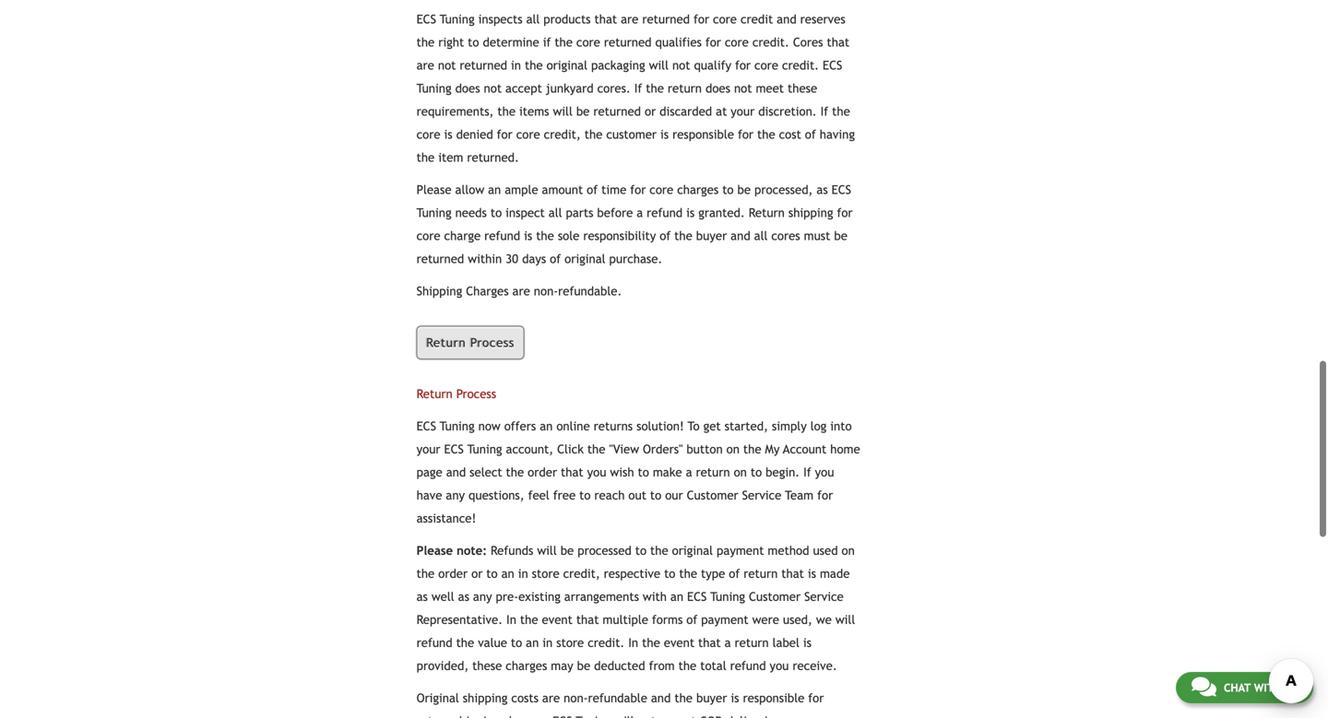 Task type: describe. For each thing, give the bounding box(es) containing it.
service inside ecs tuning now offers an online returns solution! to get started, simply log into your ecs tuning account, click the "view orders" button on the my account home page and select the order that you wish to make a return on to begin. if you have any questions, feel free to reach out to our customer service team for assistance!
[[742, 488, 782, 503]]

ecs tuning now offers an online returns solution! to get started, simply log into your ecs tuning account, click the "view orders" button on the my account home page and select the order that you wish to make a return on to begin. if you have any questions, feel free to reach out to our customer service team for assistance!
[[417, 419, 861, 526]]

of inside ecs tuning inspects all products that are returned for core credit and reserves the right to determine if the core returned qualifies for core credit. cores that are not returned in the original packaging will not qualify for core credit. ecs tuning does not accept junkyard cores. if the return does not meet these requirements, the items will be returned or discarded at your discretion. if the core is denied for core credit, the customer is responsible for the cost of having the item returned.
[[805, 128, 816, 142]]

assistance!
[[417, 512, 476, 526]]

refund up provided,
[[417, 636, 453, 650]]

feel
[[528, 488, 550, 503]]

of left time in the left top of the page
[[587, 183, 598, 197]]

accept inside ecs tuning inspects all products that are returned for core credit and reserves the right to determine if the core returned qualifies for core credit. cores that are not returned in the original packaging will not qualify for core credit. ecs tuning does not accept junkyard cores. if the return does not meet these requirements, the items will be returned or discarded at your discretion. if the core is denied for core credit, the customer is responsible for the cost of having the item returned.
[[506, 81, 542, 96]]

return inside please allow an ample amount of time for core charges to be processed, as ecs tuning needs to inspect all parts before a refund is granted. return shipping for core charge refund is the sole responsibility of the buyer and all cores must be returned within 30 days of original purchase.
[[749, 206, 785, 220]]

will right refunds
[[537, 544, 557, 558]]

of right the days
[[550, 252, 561, 266]]

not down 'qualifies'
[[673, 58, 691, 73]]

return down method
[[744, 567, 778, 581]]

cores
[[793, 35, 823, 50]]

time
[[602, 183, 627, 197]]

to right free
[[580, 488, 591, 503]]

with inside 'link'
[[1254, 682, 1282, 695]]

the left right
[[417, 35, 435, 50]]

returned up 'qualifies'
[[642, 12, 690, 27]]

if
[[543, 35, 551, 50]]

the right if
[[555, 35, 573, 50]]

core left charge
[[417, 229, 441, 243]]

1 vertical spatial in
[[518, 567, 528, 581]]

the down existing
[[520, 613, 538, 627]]

refund right before
[[647, 206, 683, 220]]

are inside original shipping costs are non-refundable and the buyer is responsible for return shipping charges. ecs tuning will not accept cod deliveries.
[[542, 691, 560, 706]]

an inside please allow an ample amount of time for core charges to be processed, as ecs tuning needs to inspect all parts before a refund is granted. return shipping for core charge refund is the sole responsibility of the buyer and all cores must be returned within 30 days of original purchase.
[[488, 183, 501, 197]]

that down method
[[782, 567, 804, 581]]

order inside ecs tuning now offers an online returns solution! to get started, simply log into your ecs tuning account, click the "view orders" button on the my account home page and select the order that you wish to make a return on to begin. if you have any questions, feel free to reach out to our customer service team for assistance!
[[528, 465, 557, 480]]

is left "granted."
[[687, 206, 695, 220]]

original inside refunds will be processed to the original payment method used on the order or to an in store credit, respective to the type of return that is made as well as any pre-existing arrangements with an ecs tuning customer service representative. in the event that multiple forms of payment were used, we will refund the value to an in store credit. in the event that a return label is provided, these charges may be deducted from the total refund you receive.
[[672, 544, 713, 558]]

be right may
[[577, 659, 591, 673]]

account
[[783, 442, 827, 457]]

and inside ecs tuning inspects all products that are returned for core credit and reserves the right to determine if the core returned qualifies for core credit. cores that are not returned in the original packaging will not qualify for core credit. ecs tuning does not accept junkyard cores. if the return does not meet these requirements, the items will be returned or discarded at your discretion. if the core is denied for core credit, the customer is responsible for the cost of having the item returned.
[[777, 12, 797, 27]]

will right we
[[836, 613, 855, 627]]

2 vertical spatial in
[[543, 636, 553, 650]]

be right the must at the right top of the page
[[834, 229, 848, 243]]

that down arrangements
[[576, 613, 599, 627]]

as inside please allow an ample amount of time for core charges to be processed, as ecs tuning needs to inspect all parts before a refund is granted. return shipping for core charge refund is the sole responsibility of the buyer and all cores must be returned within 30 days of original purchase.
[[817, 183, 828, 197]]

0 vertical spatial event
[[542, 613, 573, 627]]

to right value
[[511, 636, 522, 650]]

will inside original shipping costs are non-refundable and the buyer is responsible for return shipping charges. ecs tuning will not accept cod deliveries.
[[615, 715, 634, 719]]

page
[[417, 465, 443, 480]]

customer inside refunds will be processed to the original payment method used on the order or to an in store credit, respective to the type of return that is made as well as any pre-existing arrangements with an ecs tuning customer service representative. in the event that multiple forms of payment were used, we will refund the value to an in store credit. in the event that a return label is provided, these charges may be deducted from the total refund you receive.
[[749, 590, 801, 604]]

get
[[704, 419, 721, 434]]

processed
[[578, 544, 632, 558]]

to left begin.
[[751, 465, 762, 480]]

tuning left now
[[440, 419, 475, 434]]

type
[[701, 567, 725, 581]]

respective
[[604, 567, 661, 581]]

1 vertical spatial credit.
[[782, 58, 819, 73]]

these inside ecs tuning inspects all products that are returned for core credit and reserves the right to determine if the core returned qualifies for core credit. cores that are not returned in the original packaging will not qualify for core credit. ecs tuning does not accept junkyard cores. if the return does not meet these requirements, the items will be returned or discarded at your discretion. if the core is denied for core credit, the customer is responsible for the cost of having the item returned.
[[788, 81, 818, 96]]

have
[[417, 488, 442, 503]]

item
[[438, 151, 464, 165]]

tuning inside refunds will be processed to the original payment method used on the order or to an in store credit, respective to the type of return that is made as well as any pre-existing arrangements with an ecs tuning customer service representative. in the event that multiple forms of payment were used, we will refund the value to an in store credit. in the event that a return label is provided, these charges may be deducted from the total refund you receive.
[[711, 590, 746, 604]]

tuning inside please allow an ample amount of time for core charges to be processed, as ecs tuning needs to inspect all parts before a refund is granted. return shipping for core charge refund is the sole responsibility of the buyer and all cores must be returned within 30 days of original purchase.
[[417, 206, 452, 220]]

qualify
[[694, 58, 732, 73]]

0 horizontal spatial you
[[587, 465, 607, 480]]

is down inspect
[[524, 229, 533, 243]]

core down products
[[577, 35, 601, 50]]

core down the 'items' at the top
[[516, 128, 540, 142]]

inspect
[[506, 206, 545, 220]]

2 horizontal spatial you
[[815, 465, 834, 480]]

0 horizontal spatial in
[[507, 613, 517, 627]]

core left credit
[[713, 12, 737, 27]]

chat
[[1224, 682, 1251, 695]]

core up item
[[417, 128, 441, 142]]

online
[[557, 419, 590, 434]]

reach
[[595, 488, 625, 503]]

charges inside please allow an ample amount of time for core charges to be processed, as ecs tuning needs to inspect all parts before a refund is granted. return shipping for core charge refund is the sole responsibility of the buyer and all cores must be returned within 30 days of original purchase.
[[677, 183, 719, 197]]

refunds will be processed to the original payment method used on the order or to an in store credit, respective to the type of return that is made as well as any pre-existing arrangements with an ecs tuning customer service representative. in the event that multiple forms of payment were used, we will refund the value to an in store credit. in the event that a return label is provided, these charges may be deducted from the total refund you receive.
[[417, 544, 855, 673]]

that up the total
[[698, 636, 721, 650]]

requirements,
[[417, 104, 494, 119]]

1 vertical spatial return process
[[417, 387, 496, 401]]

return process link
[[417, 387, 496, 401]]

provided,
[[417, 659, 469, 673]]

qualifies
[[656, 35, 702, 50]]

orders"
[[643, 442, 683, 457]]

for down having
[[837, 206, 853, 220]]

in inside ecs tuning inspects all products that are returned for core credit and reserves the right to determine if the core returned qualifies for core credit. cores that are not returned in the original packaging will not qualify for core credit. ecs tuning does not accept junkyard cores. if the return does not meet these requirements, the items will be returned or discarded at your discretion. if the core is denied for core credit, the customer is responsible for the cost of having the item returned.
[[511, 58, 521, 73]]

2 does from the left
[[706, 81, 731, 96]]

not up the "requirements,"
[[484, 81, 502, 96]]

value
[[478, 636, 507, 650]]

to right wish
[[638, 465, 649, 480]]

credit, inside refunds will be processed to the original payment method used on the order or to an in store credit, respective to the type of return that is made as well as any pre-existing arrangements with an ecs tuning customer service representative. in the event that multiple forms of payment were used, we will refund the value to an in store credit. in the event that a return label is provided, these charges may be deducted from the total refund you receive.
[[563, 567, 600, 581]]

reserves
[[801, 12, 846, 27]]

1 vertical spatial shipping
[[463, 691, 508, 706]]

is right label
[[804, 636, 812, 650]]

free
[[553, 488, 576, 503]]

1 horizontal spatial all
[[549, 206, 562, 220]]

to up pre-
[[486, 567, 498, 581]]

select
[[470, 465, 502, 480]]

and inside ecs tuning now offers an online returns solution! to get started, simply log into your ecs tuning account, click the "view orders" button on the my account home page and select the order that you wish to make a return on to begin. if you have any questions, feel free to reach out to our customer service team for assistance!
[[446, 465, 466, 480]]

is up item
[[444, 128, 453, 142]]

the right responsibility
[[675, 229, 693, 243]]

for up qualify on the right of the page
[[706, 35, 721, 50]]

the left item
[[417, 151, 435, 165]]

chat with us link
[[1176, 673, 1314, 704]]

the down determine at the left of page
[[525, 58, 543, 73]]

existing
[[519, 590, 561, 604]]

core up meet
[[755, 58, 779, 73]]

to right needs
[[491, 206, 502, 220]]

make
[[653, 465, 682, 480]]

at
[[716, 104, 727, 119]]

customer
[[606, 128, 657, 142]]

the down account,
[[506, 465, 524, 480]]

meet
[[756, 81, 784, 96]]

an right value
[[526, 636, 539, 650]]

out
[[629, 488, 647, 503]]

0 vertical spatial on
[[727, 442, 740, 457]]

customer inside ecs tuning now offers an online returns solution! to get started, simply log into your ecs tuning account, click the "view orders" button on the my account home page and select the order that you wish to make a return on to begin. if you have any questions, feel free to reach out to our customer service team for assistance!
[[687, 488, 739, 503]]

the up from
[[642, 636, 660, 650]]

are up the "requirements,"
[[417, 58, 434, 73]]

denied
[[456, 128, 493, 142]]

cores.
[[598, 81, 631, 96]]

to right respective
[[664, 567, 676, 581]]

must
[[804, 229, 831, 243]]

we
[[816, 613, 832, 627]]

tuning up right
[[440, 12, 475, 27]]

of right forms
[[687, 613, 698, 627]]

are down 30 on the left
[[513, 284, 530, 299]]

be up "granted."
[[738, 183, 751, 197]]

button
[[687, 442, 723, 457]]

deliveries.
[[727, 715, 784, 719]]

cores
[[772, 229, 801, 243]]

non- inside original shipping costs are non-refundable and the buyer is responsible for return shipping charges. ecs tuning will not accept cod deliveries.
[[564, 691, 588, 706]]

to
[[688, 419, 700, 434]]

simply
[[772, 419, 807, 434]]

0 vertical spatial return process
[[426, 336, 515, 350]]

0 vertical spatial process
[[471, 336, 515, 350]]

returned down determine at the left of page
[[460, 58, 507, 73]]

determine
[[483, 35, 539, 50]]

2 vertical spatial shipping
[[455, 715, 499, 719]]

0 horizontal spatial as
[[417, 590, 428, 604]]

the right click
[[588, 442, 606, 457]]

your inside ecs tuning inspects all products that are returned for core credit and reserves the right to determine if the core returned qualifies for core credit. cores that are not returned in the original packaging will not qualify for core credit. ecs tuning does not accept junkyard cores. if the return does not meet these requirements, the items will be returned or discarded at your discretion. if the core is denied for core credit, the customer is responsible for the cost of having the item returned.
[[731, 104, 755, 119]]

granted.
[[699, 206, 745, 220]]

to inside ecs tuning inspects all products that are returned for core credit and reserves the right to determine if the core returned qualifies for core credit. cores that are not returned in the original packaging will not qualify for core credit. ecs tuning does not accept junkyard cores. if the return does not meet these requirements, the items will be returned or discarded at your discretion. if the core is denied for core credit, the customer is responsible for the cost of having the item returned.
[[468, 35, 479, 50]]

any inside ecs tuning now offers an online returns solution! to get started, simply log into your ecs tuning account, click the "view orders" button on the my account home page and select the order that you wish to make a return on to begin. if you have any questions, feel free to reach out to our customer service team for assistance!
[[446, 488, 465, 503]]

please allow an ample amount of time for core charges to be processed, as ecs tuning needs to inspect all parts before a refund is granted. return shipping for core charge refund is the sole responsibility of the buyer and all cores must be returned within 30 days of original purchase.
[[417, 183, 853, 266]]

1 vertical spatial if
[[821, 104, 829, 119]]

the left cost
[[758, 128, 776, 142]]

core right time in the left top of the page
[[650, 183, 674, 197]]

not inside original shipping costs are non-refundable and the buyer is responsible for return shipping charges. ecs tuning will not accept cod deliveries.
[[638, 715, 656, 719]]

tuning up the "requirements,"
[[417, 81, 452, 96]]

cod
[[700, 715, 723, 719]]

right
[[438, 35, 464, 50]]

the down representative.
[[456, 636, 474, 650]]

processed,
[[755, 183, 813, 197]]

having
[[820, 128, 855, 142]]

the left sole
[[536, 229, 554, 243]]

1 vertical spatial process
[[456, 387, 496, 401]]

is inside original shipping costs are non-refundable and the buyer is responsible for return shipping charges. ecs tuning will not accept cod deliveries.
[[731, 691, 739, 706]]

the inside original shipping costs are non-refundable and the buyer is responsible for return shipping charges. ecs tuning will not accept cod deliveries.
[[675, 691, 693, 706]]

returned.
[[467, 151, 519, 165]]

the up respective
[[650, 544, 669, 558]]

responsible inside ecs tuning inspects all products that are returned for core credit and reserves the right to determine if the core returned qualifies for core credit. cores that are not returned in the original packaging will not qualify for core credit. ecs tuning does not accept junkyard cores. if the return does not meet these requirements, the items will be returned or discarded at your discretion. if the core is denied for core credit, the customer is responsible for the cost of having the item returned.
[[673, 128, 734, 142]]

ecs inside refunds will be processed to the original payment method used on the order or to an in store credit, respective to the type of return that is made as well as any pre-existing arrangements with an ecs tuning customer service representative. in the event that multiple forms of payment were used, we will refund the value to an in store credit. in the event that a return label is provided, these charges may be deducted from the total refund you receive.
[[687, 590, 707, 604]]

"view
[[609, 442, 639, 457]]

charges inside refunds will be processed to the original payment method used on the order or to an in store credit, respective to the type of return that is made as well as any pre-existing arrangements with an ecs tuning customer service representative. in the event that multiple forms of payment were used, we will refund the value to an in store credit. in the event that a return label is provided, these charges may be deducted from the total refund you receive.
[[506, 659, 547, 673]]

shipping inside please allow an ample amount of time for core charges to be processed, as ecs tuning needs to inspect all parts before a refund is granted. return shipping for core charge refund is the sole responsibility of the buyer and all cores must be returned within 30 days of original purchase.
[[789, 206, 834, 220]]

for inside ecs tuning now offers an online returns solution! to get started, simply log into your ecs tuning account, click the "view orders" button on the my account home page and select the order that you wish to make a return on to begin. if you have any questions, feel free to reach out to our customer service team for assistance!
[[818, 488, 833, 503]]

original shipping costs are non-refundable and the buyer is responsible for return shipping charges. ecs tuning will not accept cod deliveries.
[[417, 691, 824, 719]]

label
[[773, 636, 800, 650]]

used,
[[783, 613, 813, 627]]

will down 'qualifies'
[[649, 58, 669, 73]]

costs
[[512, 691, 539, 706]]

1 vertical spatial return
[[426, 336, 466, 350]]

your inside ecs tuning now offers an online returns solution! to get started, simply log into your ecs tuning account, click the "view orders" button on the my account home page and select the order that you wish to make a return on to begin. if you have any questions, feel free to reach out to our customer service team for assistance!
[[417, 442, 441, 457]]

returns
[[594, 419, 633, 434]]

that inside ecs tuning now offers an online returns solution! to get started, simply log into your ecs tuning account, click the "view orders" button on the my account home page and select the order that you wish to make a return on to begin. if you have any questions, feel free to reach out to our customer service team for assistance!
[[561, 465, 584, 480]]

responsibility
[[583, 229, 656, 243]]

started,
[[725, 419, 768, 434]]

is left made
[[808, 567, 817, 581]]

now
[[478, 419, 501, 434]]

cost
[[779, 128, 802, 142]]

solution!
[[637, 419, 684, 434]]

well
[[432, 590, 455, 604]]

team
[[785, 488, 814, 503]]

the left the 'items' at the top
[[498, 104, 516, 119]]

an inside ecs tuning now offers an online returns solution! to get started, simply log into your ecs tuning account, click the "view orders" button on the my account home page and select the order that you wish to make a return on to begin. if you have any questions, feel free to reach out to our customer service team for assistance!
[[540, 419, 553, 434]]

refundable.
[[558, 284, 622, 299]]

log
[[811, 419, 827, 434]]

return down were
[[735, 636, 769, 650]]

discarded
[[660, 104, 712, 119]]

to left our
[[650, 488, 662, 503]]

of up purchase.
[[660, 229, 671, 243]]

ecs tuning inspects all products that are returned for core credit and reserves the right to determine if the core returned qualifies for core credit. cores that are not returned in the original packaging will not qualify for core credit. ecs tuning does not accept junkyard cores. if the return does not meet these requirements, the items will be returned or discarded at your discretion. if the core is denied for core credit, the customer is responsible for the cost of having the item returned.
[[417, 12, 855, 165]]

products
[[544, 12, 591, 27]]

for left cost
[[738, 128, 754, 142]]

original inside please allow an ample amount of time for core charges to be processed, as ecs tuning needs to inspect all parts before a refund is granted. return shipping for core charge refund is the sole responsibility of the buyer and all cores must be returned within 30 days of original purchase.
[[565, 252, 606, 266]]

tuning up select
[[467, 442, 502, 457]]

1 vertical spatial store
[[557, 636, 584, 650]]

account,
[[506, 442, 554, 457]]

to up "granted."
[[723, 183, 734, 197]]

a inside refunds will be processed to the original payment method used on the order or to an in store credit, respective to the type of return that is made as well as any pre-existing arrangements with an ecs tuning customer service representative. in the event that multiple forms of payment were used, we will refund the value to an in store credit. in the event that a return label is provided, these charges may be deducted from the total refund you receive.
[[725, 636, 731, 650]]

pre-
[[496, 590, 519, 604]]

1 horizontal spatial as
[[458, 590, 470, 604]]

1 vertical spatial on
[[734, 465, 747, 480]]

be left processed
[[561, 544, 574, 558]]

for right time in the left top of the page
[[630, 183, 646, 197]]

that right products
[[595, 12, 617, 27]]

2 vertical spatial all
[[754, 229, 768, 243]]



Task type: vqa. For each thing, say whether or not it's contained in the screenshot.
date.
no



Task type: locate. For each thing, give the bounding box(es) containing it.
1 buyer from the top
[[696, 229, 727, 243]]

returned up packaging
[[604, 35, 652, 50]]

0 horizontal spatial responsible
[[673, 128, 734, 142]]

2 vertical spatial credit.
[[588, 636, 625, 650]]

and down "granted."
[[731, 229, 751, 243]]

0 vertical spatial responsible
[[673, 128, 734, 142]]

0 horizontal spatial customer
[[687, 488, 739, 503]]

0 vertical spatial please
[[417, 183, 452, 197]]

that down reserves
[[827, 35, 850, 50]]

forms
[[652, 613, 683, 627]]

questions,
[[469, 488, 525, 503]]

0 vertical spatial payment
[[717, 544, 764, 558]]

return down button
[[696, 465, 730, 480]]

1 vertical spatial a
[[686, 465, 692, 480]]

return down processed,
[[749, 206, 785, 220]]

tuning down type
[[711, 590, 746, 604]]

0 vertical spatial these
[[788, 81, 818, 96]]

shipping down "original"
[[455, 715, 499, 719]]

0 horizontal spatial all
[[526, 12, 540, 27]]

original
[[417, 691, 459, 706]]

receive.
[[793, 659, 837, 673]]

1 horizontal spatial you
[[770, 659, 789, 673]]

0 vertical spatial any
[[446, 488, 465, 503]]

2 please from the top
[[417, 544, 453, 558]]

0 vertical spatial credit,
[[544, 128, 581, 142]]

the up having
[[832, 104, 850, 119]]

to up respective
[[635, 544, 647, 558]]

0 vertical spatial with
[[643, 590, 667, 604]]

on down "started,"
[[727, 442, 740, 457]]

or inside refunds will be processed to the original payment method used on the order or to an in store credit, respective to the type of return that is made as well as any pre-existing arrangements with an ecs tuning customer service representative. in the event that multiple forms of payment were used, we will refund the value to an in store credit. in the event that a return label is provided, these charges may be deducted from the total refund you receive.
[[472, 567, 483, 581]]

for right qualify on the right of the page
[[735, 58, 751, 73]]

return down the shipping in the top of the page
[[426, 336, 466, 350]]

for up 'qualifies'
[[694, 12, 710, 27]]

all left cores
[[754, 229, 768, 243]]

1 please from the top
[[417, 183, 452, 197]]

2 horizontal spatial all
[[754, 229, 768, 243]]

credit, inside ecs tuning inspects all products that are returned for core credit and reserves the right to determine if the core returned qualifies for core credit. cores that are not returned in the original packaging will not qualify for core credit. ecs tuning does not accept junkyard cores. if the return does not meet these requirements, the items will be returned or discarded at your discretion. if the core is denied for core credit, the customer is responsible for the cost of having the item returned.
[[544, 128, 581, 142]]

process
[[471, 336, 515, 350], [456, 387, 496, 401]]

credit. down cores
[[782, 58, 819, 73]]

1 vertical spatial service
[[805, 590, 844, 604]]

purchase.
[[609, 252, 663, 266]]

2 vertical spatial a
[[725, 636, 731, 650]]

2 horizontal spatial a
[[725, 636, 731, 650]]

shipping charges are non-refundable.
[[417, 284, 622, 299]]

shipping up the must at the right top of the page
[[789, 206, 834, 220]]

responsible down discarded
[[673, 128, 734, 142]]

1 vertical spatial customer
[[749, 590, 801, 604]]

2 vertical spatial return
[[417, 387, 453, 401]]

2 vertical spatial original
[[672, 544, 713, 558]]

packaging
[[591, 58, 645, 73]]

2 vertical spatial if
[[804, 465, 812, 480]]

2 horizontal spatial as
[[817, 183, 828, 197]]

return inside ecs tuning now offers an online returns solution! to get started, simply log into your ecs tuning account, click the "view orders" button on the my account home page and select the order that you wish to make a return on to begin. if you have any questions, feel free to reach out to our customer service team for assistance!
[[696, 465, 730, 480]]

in down pre-
[[507, 613, 517, 627]]

from
[[649, 659, 675, 673]]

1 horizontal spatial accept
[[660, 715, 696, 719]]

comments image
[[1192, 676, 1217, 698]]

these
[[788, 81, 818, 96], [473, 659, 502, 673]]

1 vertical spatial accept
[[660, 715, 696, 719]]

and
[[777, 12, 797, 27], [731, 229, 751, 243], [446, 465, 466, 480], [651, 691, 671, 706]]

0 horizontal spatial order
[[438, 567, 468, 581]]

customer
[[687, 488, 739, 503], [749, 590, 801, 604]]

buyer inside please allow an ample amount of time for core charges to be processed, as ecs tuning needs to inspect all parts before a refund is granted. return shipping for core charge refund is the sole responsibility of the buyer and all cores must be returned within 30 days of original purchase.
[[696, 229, 727, 243]]

in down refunds
[[518, 567, 528, 581]]

all up determine at the left of page
[[526, 12, 540, 27]]

accept left 'cod'
[[660, 715, 696, 719]]

buyer inside original shipping costs are non-refundable and the buyer is responsible for return shipping charges. ecs tuning will not accept cod deliveries.
[[697, 691, 727, 706]]

0 vertical spatial charges
[[677, 183, 719, 197]]

begin.
[[766, 465, 800, 480]]

were
[[752, 613, 780, 627]]

tuning inside original shipping costs are non-refundable and the buyer is responsible for return shipping charges. ecs tuning will not accept cod deliveries.
[[576, 715, 611, 719]]

days
[[522, 252, 546, 266]]

our
[[665, 488, 683, 503]]

1 horizontal spatial event
[[664, 636, 695, 650]]

that
[[595, 12, 617, 27], [827, 35, 850, 50], [561, 465, 584, 480], [782, 567, 804, 581], [576, 613, 599, 627], [698, 636, 721, 650]]

will down junkyard
[[553, 104, 573, 119]]

process up now
[[456, 387, 496, 401]]

1 vertical spatial your
[[417, 442, 441, 457]]

0 vertical spatial non-
[[534, 284, 558, 299]]

please for please allow an ample amount of time for core charges to be processed, as ecs tuning needs to inspect all parts before a refund is granted. return shipping for core charge refund is the sole responsibility of the buyer and all cores must be returned within 30 days of original purchase.
[[417, 183, 452, 197]]

may
[[551, 659, 574, 673]]

multiple
[[603, 613, 649, 627]]

does
[[455, 81, 480, 96], [706, 81, 731, 96]]

1 vertical spatial event
[[664, 636, 695, 650]]

0 vertical spatial in
[[507, 613, 517, 627]]

or inside ecs tuning inspects all products that are returned for core credit and reserves the right to determine if the core returned qualifies for core credit. cores that are not returned in the original packaging will not qualify for core credit. ecs tuning does not accept junkyard cores. if the return does not meet these requirements, the items will be returned or discarded at your discretion. if the core is denied for core credit, the customer is responsible for the cost of having the item returned.
[[645, 104, 656, 119]]

credit.
[[753, 35, 790, 50], [782, 58, 819, 73], [588, 636, 625, 650]]

the left the customer
[[585, 128, 603, 142]]

an up forms
[[671, 590, 684, 604]]

with inside refunds will be processed to the original payment method used on the order or to an in store credit, respective to the type of return that is made as well as any pre-existing arrangements with an ecs tuning customer service representative. in the event that multiple forms of payment were used, we will refund the value to an in store credit. in the event that a return label is provided, these charges may be deducted from the total refund you receive.
[[643, 590, 667, 604]]

if down account
[[804, 465, 812, 480]]

refund right the total
[[730, 659, 766, 673]]

is up deliveries.
[[731, 691, 739, 706]]

non-
[[534, 284, 558, 299], [564, 691, 588, 706]]

on
[[727, 442, 740, 457], [734, 465, 747, 480], [842, 544, 855, 558]]

will down refundable
[[615, 715, 634, 719]]

please note:
[[417, 544, 487, 558]]

tuning up charge
[[417, 206, 452, 220]]

credit, down the 'items' at the top
[[544, 128, 581, 142]]

allow
[[455, 183, 485, 197]]

1 horizontal spatial responsible
[[743, 691, 805, 706]]

please
[[417, 183, 452, 197], [417, 544, 453, 558]]

refund up 30 on the left
[[485, 229, 520, 243]]

not down right
[[438, 58, 456, 73]]

1 horizontal spatial with
[[1254, 682, 1282, 695]]

in up may
[[543, 636, 553, 650]]

us
[[1285, 682, 1298, 695]]

0 horizontal spatial does
[[455, 81, 480, 96]]

not
[[438, 58, 456, 73], [673, 58, 691, 73], [484, 81, 502, 96], [734, 81, 752, 96], [638, 715, 656, 719]]

core down credit
[[725, 35, 749, 50]]

any inside refunds will be processed to the original payment method used on the order or to an in store credit, respective to the type of return that is made as well as any pre-existing arrangements with an ecs tuning customer service representative. in the event that multiple forms of payment were used, we will refund the value to an in store credit. in the event that a return label is provided, these charges may be deducted from the total refund you receive.
[[473, 590, 492, 604]]

responsible inside original shipping costs are non-refundable and the buyer is responsible for return shipping charges. ecs tuning will not accept cod deliveries.
[[743, 691, 805, 706]]

are right costs
[[542, 691, 560, 706]]

return process
[[426, 336, 515, 350], [417, 387, 496, 401]]

1 vertical spatial charges
[[506, 659, 547, 673]]

ecs inside please allow an ample amount of time for core charges to be processed, as ecs tuning needs to inspect all parts before a refund is granted. return shipping for core charge refund is the sole responsibility of the buyer and all cores must be returned within 30 days of original purchase.
[[832, 183, 852, 197]]

1 horizontal spatial your
[[731, 104, 755, 119]]

and down from
[[651, 691, 671, 706]]

the up discarded
[[646, 81, 664, 96]]

refunds
[[491, 544, 534, 558]]

offers
[[504, 419, 536, 434]]

1 vertical spatial credit,
[[563, 567, 600, 581]]

0 horizontal spatial these
[[473, 659, 502, 673]]

30
[[506, 252, 519, 266]]

order down please note:
[[438, 567, 468, 581]]

2 horizontal spatial if
[[821, 104, 829, 119]]

not left meet
[[734, 81, 752, 96]]

original inside ecs tuning inspects all products that are returned for core credit and reserves the right to determine if the core returned qualifies for core credit. cores that are not returned in the original packaging will not qualify for core credit. ecs tuning does not accept junkyard cores. if the return does not meet these requirements, the items will be returned or discarded at your discretion. if the core is denied for core credit, the customer is responsible for the cost of having the item returned.
[[547, 58, 588, 73]]

1 horizontal spatial non-
[[564, 691, 588, 706]]

credit,
[[544, 128, 581, 142], [563, 567, 600, 581]]

all down amount
[[549, 206, 562, 220]]

as
[[817, 183, 828, 197], [417, 590, 428, 604], [458, 590, 470, 604]]

charges
[[466, 284, 509, 299]]

original
[[547, 58, 588, 73], [565, 252, 606, 266], [672, 544, 713, 558]]

before
[[597, 206, 633, 220]]

accept inside original shipping costs are non-refundable and the buyer is responsible for return shipping charges. ecs tuning will not accept cod deliveries.
[[660, 715, 696, 719]]

1 does from the left
[[455, 81, 480, 96]]

the right from
[[679, 659, 697, 673]]

0 vertical spatial buyer
[[696, 229, 727, 243]]

for inside original shipping costs are non-refundable and the buyer is responsible for return shipping charges. ecs tuning will not accept cod deliveries.
[[808, 691, 824, 706]]

0 vertical spatial your
[[731, 104, 755, 119]]

1 vertical spatial order
[[438, 567, 468, 581]]

0 vertical spatial shipping
[[789, 206, 834, 220]]

0 horizontal spatial with
[[643, 590, 667, 604]]

return inside ecs tuning inspects all products that are returned for core credit and reserves the right to determine if the core returned qualifies for core credit. cores that are not returned in the original packaging will not qualify for core credit. ecs tuning does not accept junkyard cores. if the return does not meet these requirements, the items will be returned or discarded at your discretion. if the core is denied for core credit, the customer is responsible for the cost of having the item returned.
[[668, 81, 702, 96]]

service up we
[[805, 590, 844, 604]]

1 horizontal spatial does
[[706, 81, 731, 96]]

please inside please allow an ample amount of time for core charges to be processed, as ecs tuning needs to inspect all parts before a refund is granted. return shipping for core charge refund is the sole responsibility of the buyer and all cores must be returned within 30 days of original purchase.
[[417, 183, 452, 197]]

these inside refunds will be processed to the original payment method used on the order or to an in store credit, respective to the type of return that is made as well as any pre-existing arrangements with an ecs tuning customer service representative. in the event that multiple forms of payment were used, we will refund the value to an in store credit. in the event that a return label is provided, these charges may be deducted from the total refund you receive.
[[473, 659, 502, 673]]

0 horizontal spatial non-
[[534, 284, 558, 299]]

store up may
[[557, 636, 584, 650]]

0 vertical spatial store
[[532, 567, 560, 581]]

returned inside please allow an ample amount of time for core charges to be processed, as ecs tuning needs to inspect all parts before a refund is granted. return shipping for core charge refund is the sole responsibility of the buyer and all cores must be returned within 30 days of original purchase.
[[417, 252, 464, 266]]

parts
[[566, 206, 594, 220]]

you
[[587, 465, 607, 480], [815, 465, 834, 480], [770, 659, 789, 673]]

sole
[[558, 229, 580, 243]]

please down assistance!
[[417, 544, 453, 558]]

as right well
[[458, 590, 470, 604]]

and inside please allow an ample amount of time for core charges to be processed, as ecs tuning needs to inspect all parts before a refund is granted. return shipping for core charge refund is the sole responsibility of the buyer and all cores must be returned within 30 days of original purchase.
[[731, 229, 751, 243]]

home
[[831, 442, 861, 457]]

1 horizontal spatial any
[[473, 590, 492, 604]]

0 horizontal spatial any
[[446, 488, 465, 503]]

1 vertical spatial non-
[[564, 691, 588, 706]]

the left my on the bottom right of page
[[744, 442, 762, 457]]

1 vertical spatial these
[[473, 659, 502, 673]]

service
[[742, 488, 782, 503], [805, 590, 844, 604]]

0 vertical spatial all
[[526, 12, 540, 27]]

note:
[[457, 544, 487, 558]]

0 vertical spatial accept
[[506, 81, 542, 96]]

or up the customer
[[645, 104, 656, 119]]

as right processed,
[[817, 183, 828, 197]]

1 vertical spatial please
[[417, 544, 453, 558]]

the
[[417, 35, 435, 50], [555, 35, 573, 50], [525, 58, 543, 73], [646, 81, 664, 96], [498, 104, 516, 119], [832, 104, 850, 119], [585, 128, 603, 142], [758, 128, 776, 142], [417, 151, 435, 165], [536, 229, 554, 243], [675, 229, 693, 243], [588, 442, 606, 457], [744, 442, 762, 457], [506, 465, 524, 480], [650, 544, 669, 558], [417, 567, 435, 581], [679, 567, 698, 581], [520, 613, 538, 627], [456, 636, 474, 650], [642, 636, 660, 650], [679, 659, 697, 673], [675, 691, 693, 706]]

inspects
[[478, 12, 523, 27]]

you left wish
[[587, 465, 607, 480]]

0 vertical spatial or
[[645, 104, 656, 119]]

order inside refunds will be processed to the original payment method used on the order or to an in store credit, respective to the type of return that is made as well as any pre-existing arrangements with an ecs tuning customer service representative. in the event that multiple forms of payment were used, we will refund the value to an in store credit. in the event that a return label is provided, these charges may be deducted from the total refund you receive.
[[438, 567, 468, 581]]

charges
[[677, 183, 719, 197], [506, 659, 547, 673]]

method
[[768, 544, 810, 558]]

service inside refunds will be processed to the original payment method used on the order or to an in store credit, respective to the type of return that is made as well as any pre-existing arrangements with an ecs tuning customer service representative. in the event that multiple forms of payment were used, we will refund the value to an in store credit. in the event that a return label is provided, these charges may be deducted from the total refund you receive.
[[805, 590, 844, 604]]

the down from
[[675, 691, 693, 706]]

return
[[749, 206, 785, 220], [426, 336, 466, 350], [417, 387, 453, 401]]

amount
[[542, 183, 583, 197]]

return inside original shipping costs are non-refundable and the buyer is responsible for return shipping charges. ecs tuning will not accept cod deliveries.
[[417, 715, 451, 719]]

you inside refunds will be processed to the original payment method used on the order or to an in store credit, respective to the type of return that is made as well as any pre-existing arrangements with an ecs tuning customer service representative. in the event that multiple forms of payment were used, we will refund the value to an in store credit. in the event that a return label is provided, these charges may be deducted from the total refund you receive.
[[770, 659, 789, 673]]

1 vertical spatial or
[[472, 567, 483, 581]]

be down junkyard
[[576, 104, 590, 119]]

representative.
[[417, 613, 503, 627]]

are up packaging
[[621, 12, 639, 27]]

1 vertical spatial buyer
[[697, 691, 727, 706]]

shipping
[[417, 284, 462, 299]]

credit. down credit
[[753, 35, 790, 50]]

event
[[542, 613, 573, 627], [664, 636, 695, 650]]

1 horizontal spatial in
[[629, 636, 639, 650]]

accept up the 'items' at the top
[[506, 81, 542, 96]]

1 horizontal spatial if
[[804, 465, 812, 480]]

deducted
[[594, 659, 645, 673]]

an up pre-
[[502, 567, 515, 581]]

0 vertical spatial service
[[742, 488, 782, 503]]

a right make
[[686, 465, 692, 480]]

1 horizontal spatial customer
[[749, 590, 801, 604]]

0 horizontal spatial your
[[417, 442, 441, 457]]

0 horizontal spatial a
[[637, 206, 643, 220]]

responsible
[[673, 128, 734, 142], [743, 691, 805, 706]]

chat with us
[[1224, 682, 1298, 695]]

with
[[643, 590, 667, 604], [1254, 682, 1282, 695]]

0 vertical spatial original
[[547, 58, 588, 73]]

that down click
[[561, 465, 584, 480]]

payment up type
[[717, 544, 764, 558]]

buyer
[[696, 229, 727, 243], [697, 691, 727, 706]]

on inside refunds will be processed to the original payment method used on the order or to an in store credit, respective to the type of return that is made as well as any pre-existing arrangements with an ecs tuning customer service representative. in the event that multiple forms of payment were used, we will refund the value to an in store credit. in the event that a return label is provided, these charges may be deducted from the total refund you receive.
[[842, 544, 855, 558]]

0 vertical spatial in
[[511, 58, 521, 73]]

1 horizontal spatial order
[[528, 465, 557, 480]]

0 horizontal spatial accept
[[506, 81, 542, 96]]

returned down cores.
[[594, 104, 641, 119]]

please for please note:
[[417, 544, 453, 558]]

is down discarded
[[661, 128, 669, 142]]

a inside please allow an ample amount of time for core charges to be processed, as ecs tuning needs to inspect all parts before a refund is granted. return shipping for core charge refund is the sole responsibility of the buyer and all cores must be returned within 30 days of original purchase.
[[637, 206, 643, 220]]

and inside original shipping costs are non-refundable and the buyer is responsible for return shipping charges. ecs tuning will not accept cod deliveries.
[[651, 691, 671, 706]]

1 horizontal spatial a
[[686, 465, 692, 480]]

0 horizontal spatial service
[[742, 488, 782, 503]]

0 vertical spatial return
[[749, 206, 785, 220]]

1 horizontal spatial service
[[805, 590, 844, 604]]

1 horizontal spatial charges
[[677, 183, 719, 197]]

0 vertical spatial a
[[637, 206, 643, 220]]

1 vertical spatial responsible
[[743, 691, 805, 706]]

if inside ecs tuning now offers an online returns solution! to get started, simply log into your ecs tuning account, click the "view orders" button on the my account home page and select the order that you wish to make a return on to begin. if you have any questions, feel free to reach out to our customer service team for assistance!
[[804, 465, 812, 480]]

any left pre-
[[473, 590, 492, 604]]

accept
[[506, 81, 542, 96], [660, 715, 696, 719]]

for up "returned."
[[497, 128, 513, 142]]

click
[[557, 442, 584, 457]]

total
[[700, 659, 727, 673]]

1 vertical spatial all
[[549, 206, 562, 220]]

0 vertical spatial if
[[635, 81, 642, 96]]

refund
[[647, 206, 683, 220], [485, 229, 520, 243], [417, 636, 453, 650], [730, 659, 766, 673]]

original up junkyard
[[547, 58, 588, 73]]

ecs inside original shipping costs are non-refundable and the buyer is responsible for return shipping charges. ecs tuning will not accept cod deliveries.
[[553, 715, 572, 719]]

a inside ecs tuning now offers an online returns solution! to get started, simply log into your ecs tuning account, click the "view orders" button on the my account home page and select the order that you wish to make a return on to begin. if you have any questions, feel free to reach out to our customer service team for assistance!
[[686, 465, 692, 480]]

0 horizontal spatial charges
[[506, 659, 547, 673]]

credit. inside refunds will be processed to the original payment method used on the order or to an in store credit, respective to the type of return that is made as well as any pre-existing arrangements with an ecs tuning customer service representative. in the event that multiple forms of payment were used, we will refund the value to an in store credit. in the event that a return label is provided, these charges may be deducted from the total refund you receive.
[[588, 636, 625, 650]]

for right team
[[818, 488, 833, 503]]

1 vertical spatial original
[[565, 252, 606, 266]]

1 vertical spatial with
[[1254, 682, 1282, 695]]

the up well
[[417, 567, 435, 581]]

a right before
[[637, 206, 643, 220]]

2 buyer from the top
[[697, 691, 727, 706]]

0 vertical spatial credit.
[[753, 35, 790, 50]]

1 vertical spatial any
[[473, 590, 492, 604]]

charges.
[[503, 715, 549, 719]]

discretion.
[[759, 104, 817, 119]]

non- down may
[[564, 691, 588, 706]]

ecs
[[417, 12, 436, 27], [823, 58, 843, 73], [832, 183, 852, 197], [417, 419, 436, 434], [444, 442, 464, 457], [687, 590, 707, 604], [553, 715, 572, 719]]

0 horizontal spatial if
[[635, 81, 642, 96]]

be inside ecs tuning inspects all products that are returned for core credit and reserves the right to determine if the core returned qualifies for core credit. cores that are not returned in the original packaging will not qualify for core credit. ecs tuning does not accept junkyard cores. if the return does not meet these requirements, the items will be returned or discarded at your discretion. if the core is denied for core credit, the customer is responsible for the cost of having the item returned.
[[576, 104, 590, 119]]

store
[[532, 567, 560, 581], [557, 636, 584, 650]]

ample
[[505, 183, 538, 197]]

1 vertical spatial payment
[[701, 613, 749, 627]]

returned
[[642, 12, 690, 27], [604, 35, 652, 50], [460, 58, 507, 73], [594, 104, 641, 119], [417, 252, 464, 266]]

return
[[668, 81, 702, 96], [696, 465, 730, 480], [744, 567, 778, 581], [735, 636, 769, 650], [417, 715, 451, 719]]

0 horizontal spatial or
[[472, 567, 483, 581]]

you down account
[[815, 465, 834, 480]]

and right page
[[446, 465, 466, 480]]

the left type
[[679, 567, 698, 581]]

all inside ecs tuning inspects all products that are returned for core credit and reserves the right to determine if the core returned qualifies for core credit. cores that are not returned in the original packaging will not qualify for core credit. ecs tuning does not accept junkyard cores. if the return does not meet these requirements, the items will be returned or discarded at your discretion. if the core is denied for core credit, the customer is responsible for the cost of having the item returned.
[[526, 12, 540, 27]]

a
[[637, 206, 643, 220], [686, 465, 692, 480], [725, 636, 731, 650]]

2 vertical spatial on
[[842, 544, 855, 558]]

of right type
[[729, 567, 740, 581]]

not down refundable
[[638, 715, 656, 719]]

of right cost
[[805, 128, 816, 142]]

arrangements
[[564, 590, 639, 604]]

does up the "requirements,"
[[455, 81, 480, 96]]

payment left were
[[701, 613, 749, 627]]

buyer down "granted."
[[696, 229, 727, 243]]

if
[[635, 81, 642, 96], [821, 104, 829, 119], [804, 465, 812, 480]]



